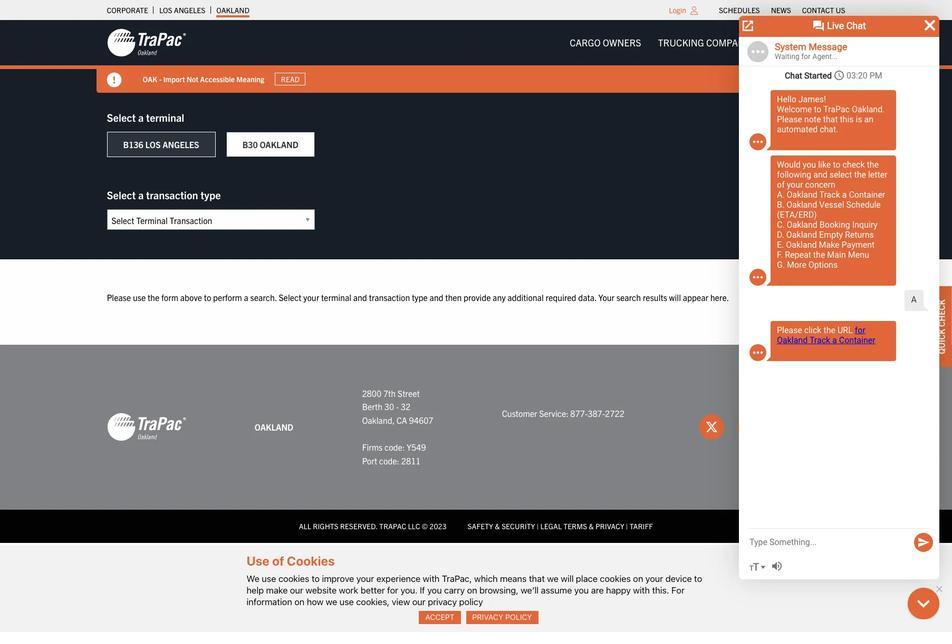 Task type: vqa. For each thing, say whether or not it's contained in the screenshot.
vessel
no



Task type: describe. For each thing, give the bounding box(es) containing it.
1 vertical spatial our
[[413, 597, 426, 608]]

angeles inside the "los angeles" link
[[174, 5, 205, 15]]

privacy
[[428, 597, 457, 608]]

make
[[266, 586, 288, 596]]

news link
[[771, 3, 792, 17]]

customer
[[502, 408, 538, 419]]

additional
[[508, 292, 544, 303]]

2 oakland image from the top
[[107, 413, 186, 442]]

trapac,
[[442, 574, 472, 585]]

trucking companies link
[[650, 32, 767, 53]]

b136
[[123, 139, 143, 150]]

387-
[[588, 408, 605, 419]]

- inside 2800 7th street berth 30 - 32 oakland, ca 94607
[[396, 402, 399, 412]]

2722
[[605, 408, 625, 419]]

schedules link
[[719, 3, 760, 17]]

all rights reserved. trapac llc © 2023
[[299, 522, 447, 532]]

provide
[[464, 292, 491, 303]]

1 cookies from the left
[[279, 574, 310, 585]]

shipping lines link
[[767, 32, 854, 53]]

quick check link
[[931, 286, 953, 367]]

safety
[[468, 522, 493, 532]]

results
[[643, 292, 668, 303]]

this.
[[653, 586, 670, 596]]

1 & from the left
[[495, 522, 500, 532]]

type inside please use the form above to perform a search. select your terminal and transaction type and then provide any additional required data. your search results will appear here. quick check
[[412, 292, 428, 303]]

browsing,
[[480, 586, 519, 596]]

for
[[387, 586, 398, 596]]

tariff link
[[630, 522, 653, 532]]

privacy policy link
[[466, 612, 539, 625]]

which
[[474, 574, 498, 585]]

cookies
[[287, 554, 335, 569]]

quick
[[937, 329, 947, 354]]

cargo owners link
[[562, 32, 650, 53]]

check inside button
[[800, 118, 829, 129]]

7th
[[384, 388, 396, 399]]

corporate link
[[107, 3, 148, 17]]

1 horizontal spatial your
[[357, 574, 374, 585]]

no image
[[934, 584, 945, 595]]

port
[[362, 456, 377, 466]]

0 vertical spatial los
[[159, 5, 172, 15]]

privacy policy
[[473, 613, 532, 622]]

0 horizontal spatial privacy
[[473, 613, 504, 622]]

legal
[[541, 522, 562, 532]]

2 and from the left
[[430, 292, 444, 303]]

search
[[617, 292, 641, 303]]

b136 los angeles
[[123, 139, 199, 150]]

read link
[[275, 73, 306, 86]]

work
[[339, 586, 359, 596]]

0 horizontal spatial transaction
[[146, 188, 198, 202]]

corporate
[[107, 5, 148, 15]]

please
[[107, 292, 131, 303]]

carry
[[444, 586, 465, 596]]

ca
[[397, 415, 407, 426]]

a for transaction
[[138, 188, 144, 202]]

los angeles
[[159, 5, 205, 15]]

2 & from the left
[[589, 522, 594, 532]]

check button
[[792, 111, 846, 136]]

1 oakland image from the top
[[107, 28, 186, 58]]

schedules
[[719, 5, 760, 15]]

read
[[281, 74, 300, 84]]

login
[[669, 5, 687, 15]]

form
[[161, 292, 178, 303]]

light image
[[691, 6, 698, 15]]

legal terms & privacy link
[[541, 522, 625, 532]]

that
[[529, 574, 545, 585]]

2 cookies from the left
[[600, 574, 631, 585]]

oakland link
[[217, 3, 250, 17]]

0 vertical spatial type
[[201, 188, 221, 202]]

1 horizontal spatial on
[[467, 586, 477, 596]]

use inside please use the form above to perform a search. select your terminal and transaction type and then provide any additional required data. your search results will appear here. quick check
[[133, 292, 146, 303]]

32
[[401, 402, 411, 412]]

shipping
[[776, 36, 818, 49]]

accept link
[[419, 612, 461, 625]]

footer containing 2800 7th street
[[0, 345, 953, 543]]

policy
[[459, 597, 483, 608]]

transaction inside please use the form above to perform a search. select your terminal and transaction type and then provide any additional required data. your search results will appear here. quick check
[[369, 292, 410, 303]]

will inside use of cookies we use cookies to improve your experience with trapac, which means that we will place cookies on your device to help make our website work better for you. if you carry on browsing, we'll assume you are happy with this. for information on how we use cookies, view our privacy policy
[[561, 574, 574, 585]]

check inside please use the form above to perform a search. select your terminal and transaction type and then provide any additional required data. your search results will appear here. quick check
[[937, 300, 947, 327]]

1 | from the left
[[537, 522, 539, 532]]

you.
[[401, 586, 418, 596]]

view
[[392, 597, 410, 608]]

shipping lines
[[776, 36, 846, 49]]

reserved.
[[340, 522, 378, 532]]

help
[[247, 586, 264, 596]]

menu bar inside banner
[[562, 32, 854, 53]]

2 horizontal spatial use
[[340, 597, 354, 608]]

improve
[[322, 574, 354, 585]]

accessible
[[200, 74, 235, 84]]

companies
[[707, 36, 759, 49]]

terminal inside please use the form above to perform a search. select your terminal and transaction type and then provide any additional required data. your search results will appear here. quick check
[[321, 292, 351, 303]]

2811
[[402, 456, 421, 466]]

if
[[420, 586, 425, 596]]

street
[[398, 388, 420, 399]]

oak - import not accessible meaning
[[143, 74, 264, 84]]

then
[[446, 292, 462, 303]]

0 vertical spatial we
[[547, 574, 559, 585]]

cookies,
[[356, 597, 390, 608]]

1 horizontal spatial to
[[312, 574, 320, 585]]

any
[[493, 292, 506, 303]]

30
[[385, 402, 394, 412]]

we'll
[[521, 586, 539, 596]]

perform
[[213, 292, 242, 303]]



Task type: locate. For each thing, give the bounding box(es) containing it.
a left search.
[[244, 292, 249, 303]]

- right 30
[[396, 402, 399, 412]]

- right oak
[[159, 74, 162, 84]]

0 horizontal spatial on
[[295, 597, 305, 608]]

your up better on the bottom of page
[[357, 574, 374, 585]]

1 horizontal spatial transaction
[[369, 292, 410, 303]]

means
[[500, 574, 527, 585]]

0 horizontal spatial check
[[800, 118, 829, 129]]

0 horizontal spatial cookies
[[279, 574, 310, 585]]

privacy down 'policy'
[[473, 613, 504, 622]]

0 horizontal spatial you
[[428, 586, 442, 596]]

2 you from the left
[[575, 586, 589, 596]]

better
[[361, 586, 385, 596]]

1 horizontal spatial our
[[413, 597, 426, 608]]

cookies up make
[[279, 574, 310, 585]]

1 vertical spatial oakland
[[260, 139, 299, 150]]

| left legal
[[537, 522, 539, 532]]

footer
[[0, 345, 953, 543]]

policy
[[506, 613, 532, 622]]

1 horizontal spatial type
[[412, 292, 428, 303]]

with up if
[[423, 574, 440, 585]]

angeles
[[174, 5, 205, 15], [163, 139, 199, 150]]

and
[[353, 292, 367, 303], [430, 292, 444, 303]]

firms
[[362, 442, 383, 453]]

0 horizontal spatial with
[[423, 574, 440, 585]]

use
[[133, 292, 146, 303], [262, 574, 276, 585], [340, 597, 354, 608]]

safety & security link
[[468, 522, 535, 532]]

2 vertical spatial select
[[279, 292, 302, 303]]

0 vertical spatial will
[[669, 292, 681, 303]]

banner containing cargo owners
[[0, 20, 953, 93]]

on up 'policy'
[[467, 586, 477, 596]]

los
[[159, 5, 172, 15], [145, 139, 161, 150]]

2 vertical spatial use
[[340, 597, 354, 608]]

0 vertical spatial solid image
[[107, 73, 122, 88]]

1 horizontal spatial and
[[430, 292, 444, 303]]

will right results
[[669, 292, 681, 303]]

to up website
[[312, 574, 320, 585]]

a down b136
[[138, 188, 144, 202]]

us
[[836, 5, 846, 15]]

- inside banner
[[159, 74, 162, 84]]

required
[[546, 292, 577, 303]]

0 vertical spatial on
[[633, 574, 644, 585]]

we up assume
[[547, 574, 559, 585]]

& right safety
[[495, 522, 500, 532]]

1 vertical spatial with
[[633, 586, 650, 596]]

on left how
[[295, 597, 305, 608]]

your up 'this.'
[[646, 574, 664, 585]]

news
[[771, 5, 792, 15]]

0 vertical spatial menu bar
[[714, 3, 851, 17]]

place
[[576, 574, 598, 585]]

menu bar containing schedules
[[714, 3, 851, 17]]

oakland image
[[107, 28, 186, 58], [107, 413, 186, 442]]

privacy left tariff link
[[596, 522, 625, 532]]

menu bar down light "icon" at the top
[[562, 32, 854, 53]]

for
[[672, 586, 685, 596]]

0 horizontal spatial &
[[495, 522, 500, 532]]

0 vertical spatial terminal
[[146, 111, 184, 124]]

cookies
[[279, 574, 310, 585], [600, 574, 631, 585]]

2 horizontal spatial to
[[695, 574, 703, 585]]

2 vertical spatial on
[[295, 597, 305, 608]]

contact us
[[803, 5, 846, 15]]

1 horizontal spatial use
[[262, 574, 276, 585]]

contact
[[803, 5, 835, 15]]

2 horizontal spatial on
[[633, 574, 644, 585]]

will inside please use the form above to perform a search. select your terminal and transaction type and then provide any additional required data. your search results will appear here. quick check
[[669, 292, 681, 303]]

a for terminal
[[138, 111, 144, 124]]

cookies up happy
[[600, 574, 631, 585]]

1 vertical spatial menu bar
[[562, 32, 854, 53]]

1 horizontal spatial we
[[547, 574, 559, 585]]

your right search.
[[304, 292, 319, 303]]

0 horizontal spatial use
[[133, 292, 146, 303]]

2 horizontal spatial your
[[646, 574, 664, 585]]

use left the at the top of page
[[133, 292, 146, 303]]

1 vertical spatial privacy
[[473, 613, 504, 622]]

2800
[[362, 388, 382, 399]]

device
[[666, 574, 692, 585]]

not
[[187, 74, 199, 84]]

0 vertical spatial transaction
[[146, 188, 198, 202]]

y549
[[407, 442, 426, 453]]

0 vertical spatial our
[[290, 586, 303, 596]]

angeles down the select a terminal
[[163, 139, 199, 150]]

1 vertical spatial angeles
[[163, 139, 199, 150]]

angeles left the oakland link
[[174, 5, 205, 15]]

information
[[247, 597, 292, 608]]

we down website
[[326, 597, 337, 608]]

the
[[148, 292, 160, 303]]

select inside please use the form above to perform a search. select your terminal and transaction type and then provide any additional required data. your search results will appear here. quick check
[[279, 292, 302, 303]]

on
[[633, 574, 644, 585], [467, 586, 477, 596], [295, 597, 305, 608]]

login link
[[669, 5, 687, 15]]

0 horizontal spatial our
[[290, 586, 303, 596]]

here.
[[711, 292, 729, 303]]

banner
[[0, 20, 953, 93]]

will
[[669, 292, 681, 303], [561, 574, 574, 585]]

0 vertical spatial use
[[133, 292, 146, 303]]

your inside please use the form above to perform a search. select your terminal and transaction type and then provide any additional required data. your search results will appear here. quick check
[[304, 292, 319, 303]]

accept
[[426, 613, 455, 622]]

1 horizontal spatial check
[[937, 300, 947, 327]]

oakland,
[[362, 415, 395, 426]]

1 horizontal spatial privacy
[[596, 522, 625, 532]]

2 vertical spatial oakland
[[255, 422, 294, 433]]

1 horizontal spatial -
[[396, 402, 399, 412]]

oakland
[[217, 5, 250, 15], [260, 139, 299, 150], [255, 422, 294, 433]]

0 horizontal spatial type
[[201, 188, 221, 202]]

all
[[299, 522, 311, 532]]

select up b136
[[107, 111, 136, 124]]

select a terminal
[[107, 111, 184, 124]]

0 vertical spatial -
[[159, 74, 162, 84]]

solid image
[[107, 73, 122, 88], [829, 120, 838, 128]]

1 horizontal spatial |
[[626, 522, 628, 532]]

2 vertical spatial a
[[244, 292, 249, 303]]

1 vertical spatial oakland image
[[107, 413, 186, 442]]

2023
[[430, 522, 447, 532]]

trucking companies
[[658, 36, 759, 49]]

| left tariff link
[[626, 522, 628, 532]]

0 horizontal spatial we
[[326, 597, 337, 608]]

how
[[307, 597, 324, 608]]

&
[[495, 522, 500, 532], [589, 522, 594, 532]]

1 vertical spatial transaction
[[369, 292, 410, 303]]

1 vertical spatial solid image
[[829, 120, 838, 128]]

on left device
[[633, 574, 644, 585]]

oak
[[143, 74, 157, 84]]

are
[[591, 586, 604, 596]]

appear
[[683, 292, 709, 303]]

to right above
[[204, 292, 211, 303]]

our down if
[[413, 597, 426, 608]]

meaning
[[237, 74, 264, 84]]

0 horizontal spatial will
[[561, 574, 574, 585]]

our right make
[[290, 586, 303, 596]]

0 vertical spatial a
[[138, 111, 144, 124]]

we
[[247, 574, 260, 585]]

1 vertical spatial will
[[561, 574, 574, 585]]

berth
[[362, 402, 383, 412]]

website
[[306, 586, 337, 596]]

0 vertical spatial oakland image
[[107, 28, 186, 58]]

search.
[[250, 292, 277, 303]]

1 horizontal spatial cookies
[[600, 574, 631, 585]]

service:
[[539, 408, 569, 419]]

select for select a transaction type
[[107, 188, 136, 202]]

1 vertical spatial code:
[[379, 456, 400, 466]]

-
[[159, 74, 162, 84], [396, 402, 399, 412]]

import
[[163, 74, 185, 84]]

0 horizontal spatial solid image
[[107, 73, 122, 88]]

solid image inside check button
[[829, 120, 838, 128]]

0 horizontal spatial your
[[304, 292, 319, 303]]

los right b136
[[145, 139, 161, 150]]

1 horizontal spatial with
[[633, 586, 650, 596]]

b30 oakland
[[243, 139, 299, 150]]

1 vertical spatial check
[[937, 300, 947, 327]]

0 horizontal spatial to
[[204, 292, 211, 303]]

©
[[422, 522, 428, 532]]

select down b136
[[107, 188, 136, 202]]

0 horizontal spatial -
[[159, 74, 162, 84]]

use down work
[[340, 597, 354, 608]]

to inside please use the form above to perform a search. select your terminal and transaction type and then provide any additional required data. your search results will appear here. quick check
[[204, 292, 211, 303]]

1 vertical spatial use
[[262, 574, 276, 585]]

will up assume
[[561, 574, 574, 585]]

select for select a terminal
[[107, 111, 136, 124]]

2800 7th street berth 30 - 32 oakland, ca 94607
[[362, 388, 434, 426]]

los right corporate link
[[159, 5, 172, 15]]

1 vertical spatial we
[[326, 597, 337, 608]]

use up make
[[262, 574, 276, 585]]

terms
[[564, 522, 587, 532]]

1 vertical spatial terminal
[[321, 292, 351, 303]]

a inside please use the form above to perform a search. select your terminal and transaction type and then provide any additional required data. your search results will appear here. quick check
[[244, 292, 249, 303]]

1 and from the left
[[353, 292, 367, 303]]

cargo owners
[[570, 36, 642, 49]]

you right if
[[428, 586, 442, 596]]

1 vertical spatial type
[[412, 292, 428, 303]]

1 vertical spatial select
[[107, 188, 136, 202]]

safety & security | legal terms & privacy | tariff
[[468, 522, 653, 532]]

1 vertical spatial -
[[396, 402, 399, 412]]

privacy
[[596, 522, 625, 532], [473, 613, 504, 622]]

0 horizontal spatial and
[[353, 292, 367, 303]]

you
[[428, 586, 442, 596], [575, 586, 589, 596]]

to right device
[[695, 574, 703, 585]]

0 horizontal spatial terminal
[[146, 111, 184, 124]]

menu bar
[[714, 3, 851, 17], [562, 32, 854, 53]]

1 vertical spatial on
[[467, 586, 477, 596]]

you down place
[[575, 586, 589, 596]]

0 vertical spatial angeles
[[174, 5, 205, 15]]

877-
[[571, 408, 588, 419]]

0 horizontal spatial |
[[537, 522, 539, 532]]

1 horizontal spatial will
[[669, 292, 681, 303]]

check
[[800, 118, 829, 129], [937, 300, 947, 327]]

1 horizontal spatial solid image
[[829, 120, 838, 128]]

0 vertical spatial check
[[800, 118, 829, 129]]

0 vertical spatial privacy
[[596, 522, 625, 532]]

code: up 2811
[[385, 442, 405, 453]]

experience
[[377, 574, 421, 585]]

0 vertical spatial with
[[423, 574, 440, 585]]

& right terms
[[589, 522, 594, 532]]

assume
[[541, 586, 572, 596]]

1 you from the left
[[428, 586, 442, 596]]

solid image inside banner
[[107, 73, 122, 88]]

0 vertical spatial code:
[[385, 442, 405, 453]]

1 horizontal spatial terminal
[[321, 292, 351, 303]]

firms code:  y549 port code:  2811
[[362, 442, 426, 466]]

1 vertical spatial los
[[145, 139, 161, 150]]

0 vertical spatial select
[[107, 111, 136, 124]]

of
[[272, 554, 284, 569]]

1 horizontal spatial &
[[589, 522, 594, 532]]

use of cookies we use cookies to improve your experience with trapac, which means that we will place cookies on your device to help make our website work better for you. if you carry on browsing, we'll assume you are happy with this. for information on how we use cookies, view our privacy policy
[[247, 554, 703, 608]]

1 vertical spatial a
[[138, 188, 144, 202]]

code: right port
[[379, 456, 400, 466]]

1 horizontal spatial you
[[575, 586, 589, 596]]

we
[[547, 574, 559, 585], [326, 597, 337, 608]]

menu bar containing cargo owners
[[562, 32, 854, 53]]

menu bar up shipping
[[714, 3, 851, 17]]

select right search.
[[279, 292, 302, 303]]

2 | from the left
[[626, 522, 628, 532]]

a up b136
[[138, 111, 144, 124]]

above
[[180, 292, 202, 303]]

use
[[247, 554, 270, 569]]

customer service: 877-387-2722
[[502, 408, 625, 419]]

0 vertical spatial oakland
[[217, 5, 250, 15]]

with left 'this.'
[[633, 586, 650, 596]]

94607
[[409, 415, 434, 426]]



